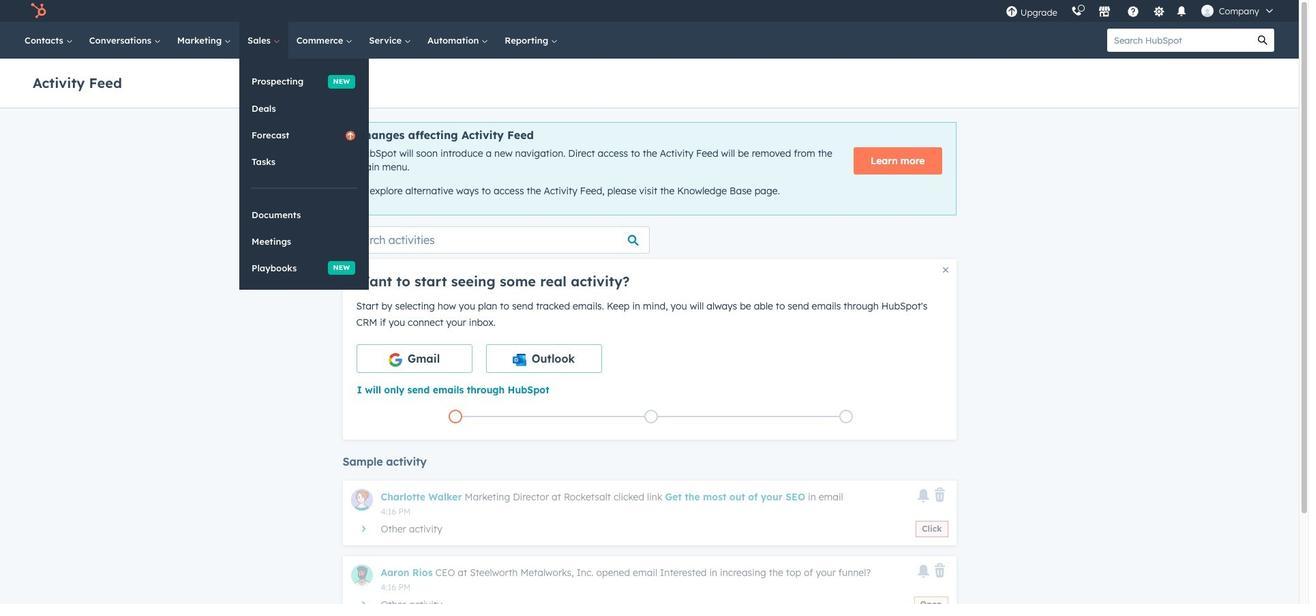 Task type: vqa. For each thing, say whether or not it's contained in the screenshot.
Service
no



Task type: locate. For each thing, give the bounding box(es) containing it.
None checkbox
[[356, 344, 472, 373], [486, 344, 602, 373], [356, 344, 472, 373], [486, 344, 602, 373]]

menu
[[999, 0, 1283, 22]]

close image
[[943, 267, 949, 273]]

list
[[358, 407, 944, 426]]

Search activities search field
[[343, 226, 650, 254]]

onboarding.steps.sendtrackedemailingmail.title image
[[648, 414, 655, 421]]

Search HubSpot search field
[[1108, 29, 1252, 52]]

marketplaces image
[[1099, 6, 1111, 18]]



Task type: describe. For each thing, give the bounding box(es) containing it.
jacob simon image
[[1202, 5, 1214, 17]]

onboarding.steps.finalstep.title image
[[843, 414, 850, 421]]

sales menu
[[239, 59, 369, 290]]



